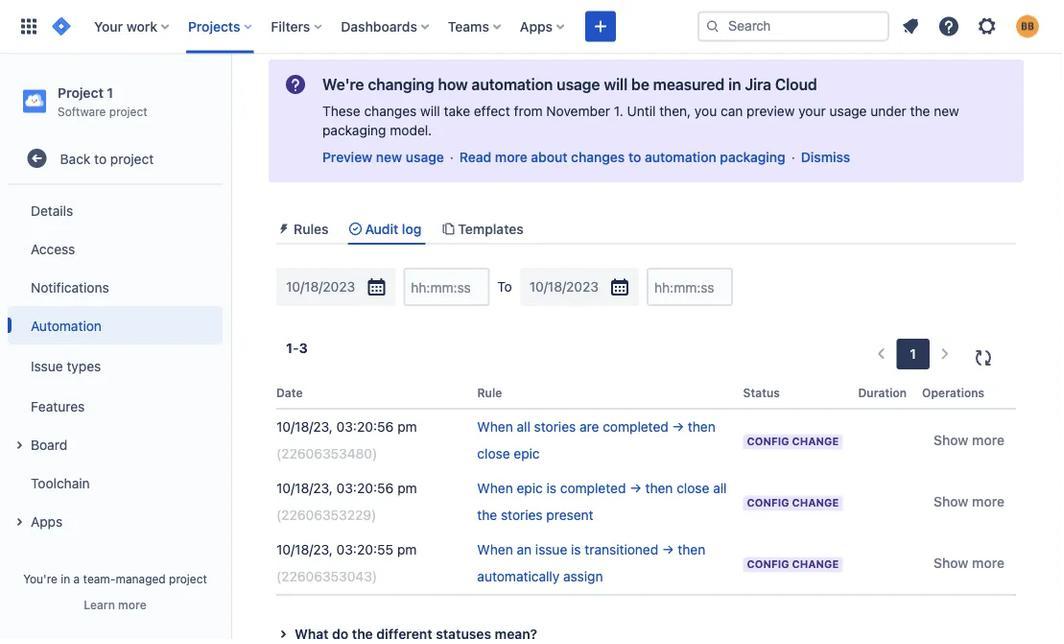 Task type: vqa. For each thing, say whether or not it's contained in the screenshot.
Back
yes



Task type: describe. For each thing, give the bounding box(es) containing it.
dashboards
[[341, 18, 417, 34]]

read more about changes to automation packaging button
[[459, 148, 786, 167]]

assign
[[563, 569, 603, 585]]

templates
[[458, 221, 524, 237]]

expand image
[[8, 434, 31, 457]]

in inside we're changing how automation usage will be measured in jira cloud these changes will take effect from november 1. until then, you can preview your usage under the new packaging model.
[[729, 75, 741, 94]]

are
[[580, 419, 599, 435]]

notifications
[[31, 279, 109, 295]]

access link
[[8, 230, 223, 268]]

10/18/23, for (22606353229)
[[276, 481, 333, 496]]

take
[[444, 103, 470, 119]]

issue types link
[[8, 345, 223, 387]]

the inside we're changing how automation usage will be measured in jira cloud these changes will take effect from november 1. until then, you can preview your usage under the new packaging model.
[[910, 103, 930, 119]]

when for when all stories are completed → then close epic
[[477, 419, 513, 435]]

features link
[[8, 387, 223, 425]]

(22606353480)
[[276, 446, 377, 462]]

cloud
[[775, 75, 817, 94]]

global administration
[[726, 17, 862, 33]]

when an issue is transitioned → then automatically assign
[[477, 542, 706, 585]]

show more button for when all stories are completed → then close epic
[[922, 425, 1016, 456]]

show more button for when an issue is transitioned → then automatically assign
[[922, 548, 1016, 579]]

1 horizontal spatial changes
[[571, 149, 625, 165]]

rules
[[294, 221, 329, 237]]

board button
[[8, 425, 223, 464]]

issue types
[[31, 358, 101, 374]]

preview
[[747, 103, 795, 119]]

then for transitioned
[[678, 542, 706, 558]]

notifications link
[[8, 268, 223, 306]]

status
[[743, 386, 780, 399]]

work
[[126, 18, 157, 34]]

more for learn more button at the left of page
[[118, 598, 147, 611]]

apps button
[[8, 502, 223, 540]]

details link
[[8, 191, 223, 230]]

toolchain link
[[8, 464, 223, 502]]

effect
[[474, 103, 510, 119]]

03:20:56 for (22606353480)
[[336, 419, 394, 435]]

then for completed
[[688, 419, 716, 435]]

automation inside the 'automation' link
[[31, 317, 102, 333]]

config for when an issue is transitioned → then automatically assign
[[747, 558, 789, 571]]

1 10/18/2023 from the left
[[286, 279, 355, 295]]

operations
[[922, 386, 985, 399]]

filters button
[[265, 11, 329, 42]]

10/18/23, 03:20:55 pm
[[276, 542, 417, 558]]

back to project
[[60, 150, 154, 166]]

expand image
[[272, 623, 295, 639]]

global administration link
[[715, 10, 873, 40]]

your work button
[[88, 11, 177, 42]]

all inside the when epic is completed → then close all the stories present
[[713, 481, 727, 496]]

a
[[74, 572, 80, 585]]

stories inside the when epic is completed → then close all the stories present
[[501, 507, 543, 523]]

stories inside when all stories are completed → then close epic
[[534, 419, 576, 435]]

pm for (22606353043)
[[397, 542, 417, 558]]

1 vertical spatial automation
[[645, 149, 717, 165]]

changes inside we're changing how automation usage will be measured in jira cloud these changes will take effect from november 1. until then, you can preview your usage under the new packaging model.
[[364, 103, 417, 119]]

automatically
[[477, 569, 560, 585]]

2 show from the top
[[934, 494, 969, 510]]

teams button
[[442, 11, 509, 42]]

banner containing your work
[[0, 0, 1062, 54]]

rule
[[477, 386, 502, 399]]

features
[[31, 398, 85, 414]]

until
[[627, 103, 656, 119]]

tab list containing rules
[[269, 213, 1024, 245]]

templates image
[[441, 221, 456, 237]]

toolchain
[[31, 475, 90, 491]]

is inside the when epic is completed → then close all the stories present
[[547, 481, 557, 496]]

when all stories are completed → then close epic
[[477, 419, 716, 462]]

10/18/23, for (22606353043)
[[276, 542, 333, 558]]

changing
[[368, 75, 434, 94]]

project
[[58, 84, 103, 100]]

global
[[726, 17, 767, 33]]

10/18/23, for (22606353480)
[[276, 419, 333, 435]]

audit log image
[[348, 221, 363, 237]]

1 button
[[897, 339, 930, 370]]

1 horizontal spatial packaging
[[720, 149, 786, 165]]

issue
[[31, 358, 63, 374]]

1 - 3
[[286, 340, 308, 356]]

access
[[31, 241, 75, 257]]

your work
[[94, 18, 157, 34]]

change for when all stories are completed → then close epic
[[792, 435, 839, 448]]

search image
[[705, 19, 721, 34]]

when all stories are completed → then close epic link
[[477, 419, 716, 462]]

model.
[[390, 122, 432, 138]]

change for when epic is completed → then close all the stories present
[[792, 497, 839, 509]]

log
[[402, 221, 422, 237]]

create rule button
[[882, 10, 975, 40]]

we're
[[322, 75, 364, 94]]

dashboards button
[[335, 11, 437, 42]]

rules image
[[276, 221, 292, 237]]

-
[[293, 340, 299, 356]]

duration
[[858, 386, 907, 399]]

1 inside project 1 software project
[[107, 84, 113, 100]]

1 · from the left
[[450, 149, 454, 165]]

create image
[[589, 15, 612, 38]]

0 vertical spatial automation
[[278, 12, 394, 38]]

2 10/18/2023 from the left
[[529, 279, 599, 295]]

all inside when all stories are completed → then close epic
[[517, 419, 531, 435]]

03:20:56 for (22606353229)
[[336, 481, 394, 496]]

team-
[[83, 572, 116, 585]]

1.
[[614, 103, 624, 119]]

projects
[[188, 18, 240, 34]]

2 · from the left
[[791, 149, 795, 165]]

projects button
[[182, 11, 259, 42]]

group containing details
[[8, 185, 223, 546]]

your
[[94, 18, 123, 34]]

you're in a team-managed project
[[23, 572, 207, 585]]

epic inside the when epic is completed → then close all the stories present
[[517, 481, 543, 496]]

can
[[721, 103, 743, 119]]

administration
[[771, 17, 862, 33]]

when an issue is transitioned → then automatically assign link
[[477, 542, 706, 585]]

pagination element
[[866, 339, 961, 370]]

these
[[322, 103, 361, 119]]

0 horizontal spatial to
[[94, 150, 107, 166]]

0 horizontal spatial new
[[376, 149, 402, 165]]

software
[[58, 104, 106, 118]]

types
[[67, 358, 101, 374]]

1 horizontal spatial usage
[[557, 75, 600, 94]]

apps button
[[514, 11, 572, 42]]

preview new usage · read more about changes to automation packaging · dismiss
[[322, 149, 851, 165]]

when for when an issue is transitioned → then automatically assign
[[477, 542, 513, 558]]

managed
[[116, 572, 166, 585]]



Task type: locate. For each thing, give the bounding box(es) containing it.
10/18/23,
[[276, 419, 333, 435], [276, 481, 333, 496], [276, 542, 333, 558]]

→ right the are
[[672, 419, 684, 435]]

0 vertical spatial apps
[[520, 18, 553, 34]]

10/18/23, up (22606353043)
[[276, 542, 333, 558]]

10/18/23, 03:20:56 pm up (22606353229)
[[276, 481, 417, 496]]

config for when epic is completed → then close all the stories present
[[747, 497, 789, 509]]

→
[[672, 419, 684, 435], [630, 481, 642, 496], [662, 542, 674, 558]]

pm for (22606353480)
[[398, 419, 417, 435]]

we're changing how automation usage will be measured in jira cloud these changes will take effect from november 1. until then, you can preview your usage under the new packaging model.
[[322, 75, 960, 138]]

appswitcher icon image
[[17, 15, 40, 38]]

0 horizontal spatial in
[[61, 572, 70, 585]]

when inside when all stories are completed → then close epic
[[477, 419, 513, 435]]

1 03:20:56 from the top
[[336, 419, 394, 435]]

2 when from the top
[[477, 481, 513, 496]]

None text field
[[286, 278, 290, 297]]

the
[[910, 103, 930, 119], [477, 507, 497, 523]]

automation down then,
[[645, 149, 717, 165]]

0 horizontal spatial the
[[477, 507, 497, 523]]

2 vertical spatial change
[[792, 558, 839, 571]]

jira software image
[[50, 15, 73, 38], [50, 15, 73, 38]]

issue
[[535, 542, 567, 558]]

1 vertical spatial config change
[[747, 497, 839, 509]]

3 config change from the top
[[747, 558, 839, 571]]

2 config from the top
[[747, 497, 789, 509]]

03:20:55
[[336, 542, 394, 558]]

0 vertical spatial config
[[747, 435, 789, 448]]

1 config change from the top
[[747, 435, 839, 448]]

stories left the are
[[534, 419, 576, 435]]

config change for when all stories are completed → then close epic
[[747, 435, 839, 448]]

1 show more button from the top
[[922, 425, 1016, 456]]

2 vertical spatial config
[[747, 558, 789, 571]]

0 vertical spatial show
[[934, 433, 969, 448]]

→ inside the when epic is completed → then close all the stories present
[[630, 481, 642, 496]]

1 vertical spatial stories
[[501, 507, 543, 523]]

1 horizontal spatial new
[[934, 103, 960, 119]]

then inside the when epic is completed → then close all the stories present
[[645, 481, 673, 496]]

0 vertical spatial show more
[[934, 433, 1005, 448]]

2 change from the top
[[792, 497, 839, 509]]

apps inside button
[[31, 513, 63, 529]]

show more for when an issue is transitioned → then automatically assign
[[934, 555, 1005, 571]]

is inside when an issue is transitioned → then automatically assign
[[571, 542, 581, 558]]

·
[[450, 149, 454, 165], [791, 149, 795, 165]]

project inside project 1 software project
[[109, 104, 147, 118]]

2 vertical spatial →
[[662, 542, 674, 558]]

filters
[[271, 18, 310, 34]]

more for 2nd show more button
[[972, 494, 1005, 510]]

changes
[[364, 103, 417, 119], [571, 149, 625, 165]]

when down "rule"
[[477, 419, 513, 435]]

expand image
[[8, 511, 31, 534]]

→ right transitioned
[[662, 542, 674, 558]]

notifications image
[[899, 15, 922, 38]]

how
[[438, 75, 468, 94]]

1 config from the top
[[747, 435, 789, 448]]

2 03:20:56 from the top
[[336, 481, 394, 496]]

you
[[695, 103, 717, 119]]

automation inside we're changing how automation usage will be measured in jira cloud these changes will take effect from november 1. until then, you can preview your usage under the new packaging model.
[[472, 75, 553, 94]]

0 horizontal spatial automation
[[31, 317, 102, 333]]

0 horizontal spatial changes
[[364, 103, 417, 119]]

2 horizontal spatial usage
[[830, 103, 867, 119]]

0 horizontal spatial packaging
[[322, 122, 386, 138]]

0 vertical spatial new
[[934, 103, 960, 119]]

show
[[934, 433, 969, 448], [934, 494, 969, 510], [934, 555, 969, 571]]

close
[[477, 446, 510, 462], [677, 481, 710, 496]]

will left be
[[604, 75, 628, 94]]

1 vertical spatial apps
[[31, 513, 63, 529]]

usage down model.
[[406, 149, 444, 165]]

1 vertical spatial show more
[[934, 494, 1005, 510]]

dismiss
[[801, 149, 851, 165]]

1 vertical spatial project
[[110, 150, 154, 166]]

1 vertical spatial new
[[376, 149, 402, 165]]

→ for completed
[[672, 419, 684, 435]]

config change for when an issue is transitioned → then automatically assign
[[747, 558, 839, 571]]

packaging down these
[[322, 122, 386, 138]]

1 vertical spatial close
[[677, 481, 710, 496]]

preview
[[322, 149, 373, 165]]

0 horizontal spatial ·
[[450, 149, 454, 165]]

show more for when all stories are completed → then close epic
[[934, 433, 1005, 448]]

0 vertical spatial then
[[688, 419, 716, 435]]

when inside the when epic is completed → then close all the stories present
[[477, 481, 513, 496]]

learn
[[84, 598, 115, 611]]

automation up the "from"
[[472, 75, 553, 94]]

more inside button
[[118, 598, 147, 611]]

2 show more button from the top
[[922, 487, 1016, 517]]

1 vertical spatial will
[[420, 103, 440, 119]]

0 vertical spatial packaging
[[322, 122, 386, 138]]

0 vertical spatial all
[[517, 419, 531, 435]]

then,
[[660, 103, 691, 119]]

from
[[514, 103, 543, 119]]

project right software
[[109, 104, 147, 118]]

0 vertical spatial project
[[109, 104, 147, 118]]

to down until at top
[[629, 149, 641, 165]]

Search field
[[698, 11, 890, 42]]

automation link
[[8, 306, 223, 345]]

change for when an issue is transitioned → then automatically assign
[[792, 558, 839, 571]]

1 when from the top
[[477, 419, 513, 435]]

1 show from the top
[[934, 433, 969, 448]]

epic
[[514, 446, 540, 462], [517, 481, 543, 496]]

date
[[276, 386, 303, 399]]

show for when an issue is transitioned → then automatically assign
[[934, 555, 969, 571]]

pm for (22606353229)
[[398, 481, 417, 496]]

november
[[546, 103, 610, 119]]

3 config from the top
[[747, 558, 789, 571]]

read
[[459, 149, 492, 165]]

details
[[31, 202, 73, 218]]

in left 'jira'
[[729, 75, 741, 94]]

completed inside the when epic is completed → then close all the stories present
[[560, 481, 626, 496]]

10/18/23, 03:20:56 pm up (22606353480)
[[276, 419, 417, 435]]

10/18/2023 down rules
[[286, 279, 355, 295]]

1
[[107, 84, 113, 100], [286, 340, 293, 356], [910, 346, 916, 362]]

completed right the are
[[603, 419, 669, 435]]

03:20:56 up (22606353229)
[[336, 481, 394, 496]]

1 horizontal spatial is
[[571, 542, 581, 558]]

0 vertical spatial 03:20:56
[[336, 419, 394, 435]]

3 show more button from the top
[[922, 548, 1016, 579]]

config for when all stories are completed → then close epic
[[747, 435, 789, 448]]

to
[[497, 279, 512, 295]]

1 vertical spatial usage
[[830, 103, 867, 119]]

2 10/18/23, 03:20:56 pm from the top
[[276, 481, 417, 496]]

1 vertical spatial then
[[645, 481, 673, 496]]

tab list
[[269, 213, 1024, 245]]

0 vertical spatial 10/18/23, 03:20:56 pm
[[276, 419, 417, 435]]

1 horizontal spatial 10/18/2023
[[529, 279, 599, 295]]

1 horizontal spatial ·
[[791, 149, 795, 165]]

changes up model.
[[364, 103, 417, 119]]

when for when epic is completed → then close all the stories present
[[477, 481, 513, 496]]

group
[[8, 185, 223, 546]]

2 vertical spatial show more
[[934, 555, 1005, 571]]

refresh log image
[[972, 347, 995, 370]]

measured
[[653, 75, 725, 94]]

0 vertical spatial 10/18/23,
[[276, 419, 333, 435]]

apps
[[520, 18, 553, 34], [31, 513, 63, 529]]

0 vertical spatial usage
[[557, 75, 600, 94]]

new right under
[[934, 103, 960, 119]]

sidebar navigation image
[[209, 77, 251, 115]]

project right managed
[[169, 572, 207, 585]]

the inside the when epic is completed → then close all the stories present
[[477, 507, 497, 523]]

1 horizontal spatial will
[[604, 75, 628, 94]]

preview new usage button
[[322, 148, 444, 167]]

the right under
[[910, 103, 930, 119]]

is up present
[[547, 481, 557, 496]]

(22606353229)
[[276, 507, 376, 523]]

1 vertical spatial in
[[61, 572, 70, 585]]

2 hh:mm:ss field from the left
[[649, 270, 731, 304]]

audit
[[365, 221, 399, 237]]

2 10/18/23, from the top
[[276, 481, 333, 496]]

0 horizontal spatial 1
[[107, 84, 113, 100]]

project
[[109, 104, 147, 118], [110, 150, 154, 166], [169, 572, 207, 585]]

10/18/2023 right to
[[529, 279, 599, 295]]

apps inside popup button
[[520, 18, 553, 34]]

3 when from the top
[[477, 542, 513, 558]]

when inside when an issue is transitioned → then automatically assign
[[477, 542, 513, 558]]

1 left 3
[[286, 340, 293, 356]]

create
[[893, 17, 936, 33]]

completed up present
[[560, 481, 626, 496]]

show more
[[934, 433, 1005, 448], [934, 494, 1005, 510], [934, 555, 1005, 571]]

1 left "refresh log" icon at bottom right
[[910, 346, 916, 362]]

packaging down 'preview'
[[720, 149, 786, 165]]

0 vertical spatial automation
[[472, 75, 553, 94]]

banner
[[0, 0, 1062, 54]]

usage up november
[[557, 75, 600, 94]]

2 vertical spatial then
[[678, 542, 706, 558]]

3
[[299, 340, 308, 356]]

changes right about
[[571, 149, 625, 165]]

be
[[631, 75, 650, 94]]

pm
[[398, 419, 417, 435], [398, 481, 417, 496], [397, 542, 417, 558]]

0 horizontal spatial all
[[517, 419, 531, 435]]

new
[[934, 103, 960, 119], [376, 149, 402, 165]]

1 vertical spatial is
[[571, 542, 581, 558]]

will
[[604, 75, 628, 94], [420, 103, 440, 119]]

1 vertical spatial packaging
[[720, 149, 786, 165]]

1 hh:mm:ss field from the left
[[405, 270, 488, 304]]

will left take
[[420, 103, 440, 119]]

new inside we're changing how automation usage will be measured in jira cloud these changes will take effect from november 1. until then, you can preview your usage under the new packaging model.
[[934, 103, 960, 119]]

you're
[[23, 572, 57, 585]]

1 horizontal spatial close
[[677, 481, 710, 496]]

automation
[[278, 12, 394, 38], [31, 317, 102, 333]]

1 vertical spatial all
[[713, 481, 727, 496]]

1 10/18/23, 03:20:56 pm from the top
[[276, 419, 417, 435]]

to right back
[[94, 150, 107, 166]]

more for show more button corresponding to when an issue is transitioned → then automatically assign
[[972, 555, 1005, 571]]

create rule
[[893, 17, 964, 33]]

close inside the when epic is completed → then close all the stories present
[[677, 481, 710, 496]]

usage right your
[[830, 103, 867, 119]]

0 horizontal spatial apps
[[31, 513, 63, 529]]

None text field
[[529, 278, 533, 297]]

1 vertical spatial show more button
[[922, 487, 1016, 517]]

when left an
[[477, 542, 513, 558]]

1 vertical spatial when
[[477, 481, 513, 496]]

an
[[517, 542, 532, 558]]

· left read
[[450, 149, 454, 165]]

hh:mm:ss field
[[405, 270, 488, 304], [649, 270, 731, 304]]

→ inside when all stories are completed → then close epic
[[672, 419, 684, 435]]

1 show more from the top
[[934, 433, 1005, 448]]

0 vertical spatial epic
[[514, 446, 540, 462]]

→ for transitioned
[[662, 542, 674, 558]]

project up details link
[[110, 150, 154, 166]]

1 vertical spatial the
[[477, 507, 497, 523]]

0 vertical spatial →
[[672, 419, 684, 435]]

new down model.
[[376, 149, 402, 165]]

10/18/23, 03:20:56 pm for (22606353480)
[[276, 419, 417, 435]]

epic inside when all stories are completed → then close epic
[[514, 446, 540, 462]]

1 inside button
[[910, 346, 916, 362]]

1 horizontal spatial in
[[729, 75, 741, 94]]

config change for when epic is completed → then close all the stories present
[[747, 497, 839, 509]]

1 horizontal spatial all
[[713, 481, 727, 496]]

the up automatically
[[477, 507, 497, 523]]

under
[[871, 103, 907, 119]]

3 change from the top
[[792, 558, 839, 571]]

1 for 1
[[910, 346, 916, 362]]

1 vertical spatial 10/18/23,
[[276, 481, 333, 496]]

then inside when an issue is transitioned → then automatically assign
[[678, 542, 706, 558]]

2 vertical spatial project
[[169, 572, 207, 585]]

1 vertical spatial change
[[792, 497, 839, 509]]

3 show more from the top
[[934, 555, 1005, 571]]

then
[[688, 419, 716, 435], [645, 481, 673, 496], [678, 542, 706, 558]]

10/18/23, up (22606353480)
[[276, 419, 333, 435]]

1 vertical spatial pm
[[398, 481, 417, 496]]

present
[[546, 507, 594, 523]]

10/18/23, up (22606353229)
[[276, 481, 333, 496]]

1 vertical spatial epic
[[517, 481, 543, 496]]

0 vertical spatial stories
[[534, 419, 576, 435]]

learn more button
[[84, 597, 147, 612]]

1 right 'project'
[[107, 84, 113, 100]]

learn more
[[84, 598, 147, 611]]

2 vertical spatial config change
[[747, 558, 839, 571]]

when epic is completed → then close all the stories present
[[477, 481, 727, 523]]

0 horizontal spatial 10/18/2023
[[286, 279, 355, 295]]

1 horizontal spatial automation
[[278, 12, 394, 38]]

0 vertical spatial the
[[910, 103, 930, 119]]

0 horizontal spatial is
[[547, 481, 557, 496]]

→ inside when an issue is transitioned → then automatically assign
[[662, 542, 674, 558]]

2 vertical spatial show
[[934, 555, 969, 571]]

1 vertical spatial config
[[747, 497, 789, 509]]

project 1 software project
[[58, 84, 147, 118]]

stories up an
[[501, 507, 543, 523]]

1 change from the top
[[792, 435, 839, 448]]

→ down when all stories are completed → then close epic link on the bottom of the page
[[630, 481, 642, 496]]

1 vertical spatial automation
[[31, 317, 102, 333]]

apps down toolchain
[[31, 513, 63, 529]]

1 10/18/23, from the top
[[276, 419, 333, 435]]

0 vertical spatial when
[[477, 419, 513, 435]]

back
[[60, 150, 91, 166]]

0 vertical spatial will
[[604, 75, 628, 94]]

0 vertical spatial config change
[[747, 435, 839, 448]]

is right issue
[[571, 542, 581, 558]]

03:20:56 up (22606353480)
[[336, 419, 394, 435]]

change
[[792, 435, 839, 448], [792, 497, 839, 509], [792, 558, 839, 571]]

10/18/23, 03:20:56 pm for (22606353229)
[[276, 481, 417, 496]]

2 vertical spatial show more button
[[922, 548, 1016, 579]]

board
[[31, 436, 67, 452]]

0 vertical spatial changes
[[364, 103, 417, 119]]

help image
[[938, 15, 961, 38]]

settings image
[[976, 15, 999, 38]]

about
[[531, 149, 568, 165]]

2 vertical spatial when
[[477, 542, 513, 558]]

3 show from the top
[[934, 555, 969, 571]]

show for when all stories are completed → then close epic
[[934, 433, 969, 448]]

1 for 1 - 3
[[286, 340, 293, 356]]

1 vertical spatial show
[[934, 494, 969, 510]]

1 horizontal spatial 1
[[286, 340, 293, 356]]

all
[[517, 419, 531, 435], [713, 481, 727, 496]]

2 vertical spatial pm
[[397, 542, 417, 558]]

10/18/2023
[[286, 279, 355, 295], [529, 279, 599, 295]]

1 vertical spatial completed
[[560, 481, 626, 496]]

when up automatically
[[477, 481, 513, 496]]

is
[[547, 481, 557, 496], [571, 542, 581, 558]]

· left dismiss
[[791, 149, 795, 165]]

1 vertical spatial 10/18/23, 03:20:56 pm
[[276, 481, 417, 496]]

packaging inside we're changing how automation usage will be measured in jira cloud these changes will take effect from november 1. until then, you can preview your usage under the new packaging model.
[[322, 122, 386, 138]]

0 horizontal spatial hh:mm:ss field
[[405, 270, 488, 304]]

rule
[[939, 17, 964, 33]]

2 config change from the top
[[747, 497, 839, 509]]

dismiss button
[[801, 148, 851, 167]]

apps right teams dropdown button
[[520, 18, 553, 34]]

2 show more from the top
[[934, 494, 1005, 510]]

your profile and settings image
[[1016, 15, 1039, 38]]

in left a
[[61, 572, 70, 585]]

1 horizontal spatial the
[[910, 103, 930, 119]]

1 horizontal spatial automation
[[645, 149, 717, 165]]

0 vertical spatial pm
[[398, 419, 417, 435]]

primary element
[[12, 0, 698, 53]]

config change
[[747, 435, 839, 448], [747, 497, 839, 509], [747, 558, 839, 571]]

3 10/18/23, from the top
[[276, 542, 333, 558]]

0 vertical spatial completed
[[603, 419, 669, 435]]

more for show more button for when all stories are completed → then close epic
[[972, 433, 1005, 448]]

completed inside when all stories are completed → then close epic
[[603, 419, 669, 435]]

then inside when all stories are completed → then close epic
[[688, 419, 716, 435]]

1 vertical spatial 03:20:56
[[336, 481, 394, 496]]

back to project link
[[8, 139, 223, 178]]

1 horizontal spatial to
[[629, 149, 641, 165]]

0 horizontal spatial automation
[[472, 75, 553, 94]]

config
[[747, 435, 789, 448], [747, 497, 789, 509], [747, 558, 789, 571]]

0 horizontal spatial will
[[420, 103, 440, 119]]

(22606353043)
[[276, 569, 377, 585]]

2 vertical spatial usage
[[406, 149, 444, 165]]

0 vertical spatial close
[[477, 446, 510, 462]]

close inside when all stories are completed → then close epic
[[477, 446, 510, 462]]

0 vertical spatial is
[[547, 481, 557, 496]]

show more button
[[922, 425, 1016, 456], [922, 487, 1016, 517], [922, 548, 1016, 579]]

your
[[799, 103, 826, 119]]



